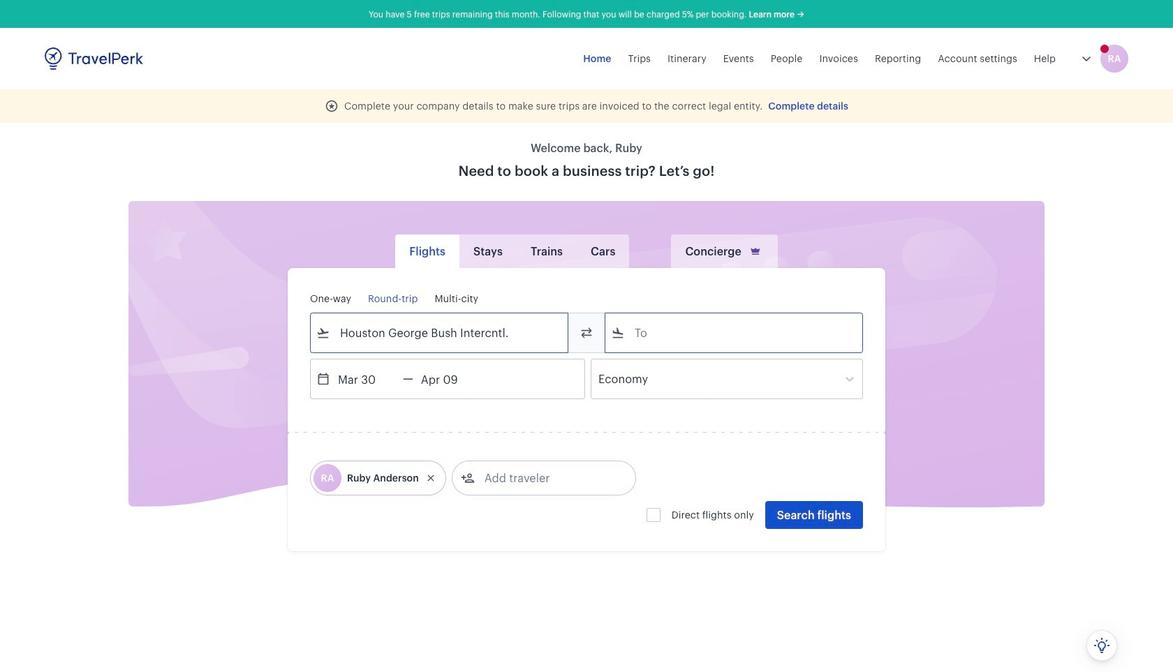 Task type: locate. For each thing, give the bounding box(es) containing it.
Depart text field
[[330, 360, 403, 399]]



Task type: vqa. For each thing, say whether or not it's contained in the screenshot.
Add first traveler search box
no



Task type: describe. For each thing, give the bounding box(es) containing it.
Add traveler search field
[[475, 467, 620, 490]]

Return text field
[[413, 360, 486, 399]]

To search field
[[625, 322, 844, 344]]

From search field
[[330, 322, 550, 344]]



